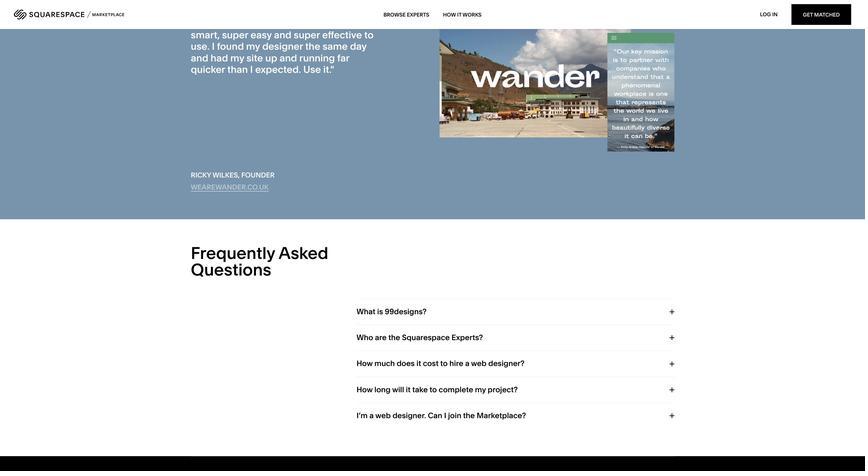 Task type: locate. For each thing, give the bounding box(es) containing it.
0 horizontal spatial i
[[212, 41, 215, 52]]

super up running
[[294, 29, 320, 41]]

0 vertical spatial the
[[305, 41, 320, 52]]

and right up
[[280, 52, 297, 64]]

my
[[246, 41, 260, 52], [230, 52, 244, 64], [475, 385, 486, 395]]

i left join
[[444, 411, 447, 421]]

to inside button
[[441, 359, 448, 368]]

0 horizontal spatial it
[[406, 385, 411, 395]]

1 horizontal spatial it
[[417, 359, 421, 368]]

site
[[247, 52, 263, 64]]

"squarespace marketplace was super smart, super easy and super effective to use. i found my designer the same day and had my site up and running far quicker than i expected. use it."
[[191, 17, 374, 75]]

1 horizontal spatial a
[[465, 359, 470, 368]]

squarespace
[[402, 333, 450, 342]]

far
[[337, 52, 350, 64]]

founder
[[241, 171, 275, 179]]

1 vertical spatial how
[[357, 359, 373, 368]]

to left hire
[[441, 359, 448, 368]]

to right effective
[[364, 29, 374, 41]]

how
[[443, 11, 456, 18], [357, 359, 373, 368], [357, 385, 373, 395]]

effective
[[322, 29, 362, 41]]

how it works link
[[443, 4, 482, 25]]

wearewander.co.uk
[[191, 183, 269, 191]]

questions
[[191, 259, 272, 280]]

i'm a web designer. can i join the marketplace? button
[[357, 411, 675, 421]]

1 vertical spatial to
[[441, 359, 448, 368]]

i right use.
[[212, 41, 215, 52]]

project?
[[488, 385, 518, 395]]

works
[[463, 11, 482, 18]]

1 horizontal spatial my
[[246, 41, 260, 52]]

2 horizontal spatial to
[[441, 359, 448, 368]]

i right than
[[250, 64, 253, 75]]

wearewander.co.uk link
[[191, 183, 269, 191]]

2 vertical spatial the
[[463, 411, 475, 421]]

is
[[377, 307, 383, 316]]

0 horizontal spatial a
[[370, 411, 374, 421]]

my left up
[[246, 41, 260, 52]]

log in
[[761, 11, 778, 18]]

0 vertical spatial to
[[364, 29, 374, 41]]

2 horizontal spatial super
[[338, 17, 364, 29]]

how left much
[[357, 359, 373, 368]]

to inside "squarespace marketplace was super smart, super easy and super effective to use. i found my designer the same day and had my site up and running far quicker than i expected. use it."
[[364, 29, 374, 41]]

the inside "squarespace marketplace was super smart, super easy and super effective to use. i found my designer the same day and had my site up and running far quicker than i expected. use it."
[[305, 41, 320, 52]]

frequently
[[191, 243, 275, 263]]

how for how it works
[[443, 11, 456, 18]]

had
[[211, 52, 228, 64]]

1 horizontal spatial to
[[430, 385, 437, 395]]

a right hire
[[465, 359, 470, 368]]

1 vertical spatial web
[[376, 411, 391, 421]]

squarespace marketplace image
[[14, 9, 124, 20]]

it inside how long will it take to complete my project? button
[[406, 385, 411, 395]]

1 vertical spatial it
[[406, 385, 411, 395]]

to
[[364, 29, 374, 41], [441, 359, 448, 368], [430, 385, 437, 395]]

use.
[[191, 41, 210, 52]]

i'm
[[357, 411, 368, 421]]

the right join
[[463, 411, 475, 421]]

1 horizontal spatial the
[[389, 333, 400, 342]]

a
[[465, 359, 470, 368], [370, 411, 374, 421]]

2 horizontal spatial the
[[463, 411, 475, 421]]

log
[[761, 11, 771, 18]]

it inside how much does it cost to hire a web designer? button
[[417, 359, 421, 368]]

web right i'm
[[376, 411, 391, 421]]

how inside button
[[357, 359, 373, 368]]

0 horizontal spatial web
[[376, 411, 391, 421]]

the
[[305, 41, 320, 52], [389, 333, 400, 342], [463, 411, 475, 421]]

what is 99designs?
[[357, 307, 427, 316]]

was
[[318, 17, 336, 29]]

browse
[[384, 11, 406, 18]]

1 vertical spatial i
[[250, 64, 253, 75]]

my left project?
[[475, 385, 486, 395]]

2 vertical spatial to
[[430, 385, 437, 395]]

the right are
[[389, 333, 400, 342]]

how left long
[[357, 385, 373, 395]]

it
[[417, 359, 421, 368], [406, 385, 411, 395]]

1 horizontal spatial web
[[471, 359, 487, 368]]

how much does it cost to hire a web designer?
[[357, 359, 525, 368]]

0 horizontal spatial the
[[305, 41, 320, 52]]

how inside button
[[357, 385, 373, 395]]

the left same
[[305, 41, 320, 52]]

to inside button
[[430, 385, 437, 395]]

how long will it take to complete my project?
[[357, 385, 518, 395]]

than
[[227, 64, 248, 75]]

and
[[274, 29, 292, 41], [191, 52, 208, 64], [280, 52, 297, 64]]

0 horizontal spatial to
[[364, 29, 374, 41]]

super
[[338, 17, 364, 29], [222, 29, 248, 41], [294, 29, 320, 41]]

how long will it take to complete my project? button
[[357, 385, 675, 395]]

2 horizontal spatial i
[[444, 411, 447, 421]]

1 vertical spatial the
[[389, 333, 400, 342]]

0 vertical spatial how
[[443, 11, 456, 18]]

experts
[[407, 11, 430, 18]]

i
[[212, 41, 215, 52], [250, 64, 253, 75], [444, 411, 447, 421]]

my left site
[[230, 52, 244, 64]]

browse experts link
[[384, 4, 430, 25]]

take
[[413, 385, 428, 395]]

frequently asked questions
[[191, 243, 329, 280]]

it left the cost on the bottom of the page
[[417, 359, 421, 368]]

web right hire
[[471, 359, 487, 368]]

up
[[265, 52, 277, 64]]

2 vertical spatial how
[[357, 385, 373, 395]]

0 vertical spatial it
[[417, 359, 421, 368]]

will
[[392, 385, 404, 395]]

web
[[471, 359, 487, 368], [376, 411, 391, 421]]

day
[[350, 41, 367, 52]]

1 horizontal spatial i
[[250, 64, 253, 75]]

how left it
[[443, 11, 456, 18]]

to for does
[[441, 359, 448, 368]]

2 vertical spatial i
[[444, 411, 447, 421]]

it for will
[[406, 385, 411, 395]]

who are the squarespace experts?
[[357, 333, 483, 342]]

2 horizontal spatial my
[[475, 385, 486, 395]]

"squarespace
[[191, 17, 256, 29]]

a right i'm
[[370, 411, 374, 421]]

how for how much does it cost to hire a web designer?
[[357, 359, 373, 368]]

super up day
[[338, 17, 364, 29]]

same
[[323, 41, 348, 52]]

super left 'easy'
[[222, 29, 248, 41]]

0 horizontal spatial super
[[222, 29, 248, 41]]

who
[[357, 333, 373, 342]]

can
[[428, 411, 443, 421]]

1 vertical spatial a
[[370, 411, 374, 421]]

to right take
[[430, 385, 437, 395]]

it right the will
[[406, 385, 411, 395]]



Task type: vqa. For each thing, say whether or not it's contained in the screenshot.
01 / 06
no



Task type: describe. For each thing, give the bounding box(es) containing it.
ricky
[[191, 171, 211, 179]]

browse experts
[[384, 11, 430, 18]]

get
[[803, 11, 813, 18]]

are
[[375, 333, 387, 342]]

i'm a web designer. can i join the marketplace?
[[357, 411, 526, 421]]

how it works
[[443, 11, 482, 18]]

0 horizontal spatial my
[[230, 52, 244, 64]]

easy
[[251, 29, 272, 41]]

and right 'easy'
[[274, 29, 292, 41]]

get matched link
[[792, 4, 852, 25]]

ricky wilkes, founder
[[191, 171, 275, 179]]

to for will
[[430, 385, 437, 395]]

the inside button
[[463, 411, 475, 421]]

found
[[217, 41, 244, 52]]

matched
[[815, 11, 840, 18]]

how for how long will it take to complete my project?
[[357, 385, 373, 395]]

my inside button
[[475, 385, 486, 395]]

99designs?
[[385, 307, 427, 316]]

wilkes,
[[213, 171, 240, 179]]

0 vertical spatial a
[[465, 359, 470, 368]]

long
[[375, 385, 391, 395]]

join
[[448, 411, 462, 421]]

and left the had
[[191, 52, 208, 64]]

use
[[303, 64, 321, 75]]

marketplace
[[258, 17, 316, 29]]

what is 99designs? button
[[357, 307, 675, 316]]

0 vertical spatial i
[[212, 41, 215, 52]]

it."
[[323, 64, 334, 75]]

1 horizontal spatial super
[[294, 29, 320, 41]]

quicker
[[191, 64, 225, 75]]

log in link
[[761, 11, 778, 18]]

it for does
[[417, 359, 421, 368]]

how much does it cost to hire a web designer? button
[[357, 359, 675, 369]]

asked
[[279, 243, 329, 263]]

the inside "button"
[[389, 333, 400, 342]]

get matched
[[803, 11, 840, 18]]

hire
[[450, 359, 464, 368]]

complete
[[439, 385, 474, 395]]

who are the squarespace experts? button
[[357, 333, 675, 343]]

much
[[375, 359, 395, 368]]

cost
[[423, 359, 439, 368]]

smart,
[[191, 29, 220, 41]]

experts?
[[452, 333, 483, 342]]

marketplace?
[[477, 411, 526, 421]]

expected.
[[255, 64, 301, 75]]

it
[[457, 11, 462, 18]]

i inside button
[[444, 411, 447, 421]]

in
[[773, 11, 778, 18]]

designer
[[262, 41, 303, 52]]

running
[[300, 52, 335, 64]]

designer?
[[489, 359, 525, 368]]

what
[[357, 307, 376, 316]]

designer.
[[393, 411, 426, 421]]

0 vertical spatial web
[[471, 359, 487, 368]]

does
[[397, 359, 415, 368]]



